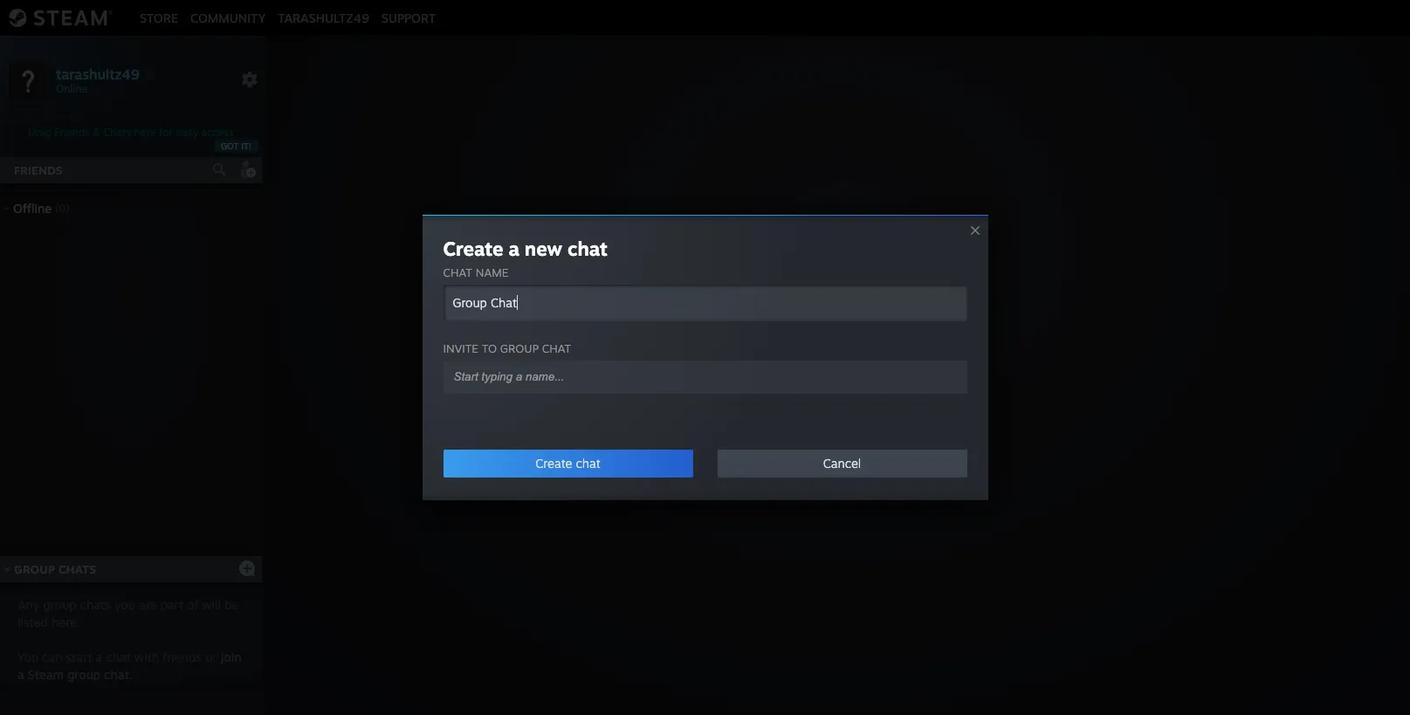 Task type: locate. For each thing, give the bounding box(es) containing it.
search my friends list image
[[211, 162, 227, 177]]

chat
[[443, 266, 472, 280], [872, 384, 903, 402]]

tarashultz49 link
[[272, 10, 375, 25]]

friend
[[766, 384, 807, 402]]

group chats
[[14, 563, 96, 577]]

to
[[482, 342, 497, 356], [907, 384, 920, 402]]

a for steam
[[17, 667, 24, 682]]

group down start
[[67, 667, 101, 682]]

group right the friend
[[829, 384, 868, 402]]

0 horizontal spatial create
[[443, 237, 504, 260]]

create
[[443, 237, 504, 260], [536, 456, 572, 471]]

friends left the &
[[54, 126, 90, 139]]

start
[[66, 650, 92, 665]]

to right the invite
[[482, 342, 497, 356]]

1 horizontal spatial tarashultz49
[[278, 10, 369, 25]]

a left new
[[509, 237, 520, 260]]

1 vertical spatial chats
[[58, 563, 96, 577]]

&
[[93, 126, 100, 139]]

or left join
[[205, 650, 217, 665]]

friends
[[54, 126, 90, 139], [14, 163, 63, 177]]

1 vertical spatial create
[[536, 456, 572, 471]]

chat left start!
[[872, 384, 903, 402]]

new
[[525, 237, 563, 260]]

chat name
[[443, 266, 509, 280]]

create a group chat image
[[238, 559, 256, 577]]

steam
[[28, 667, 64, 682]]

join a steam group chat.
[[17, 650, 242, 682]]

1 horizontal spatial or
[[811, 384, 825, 402]]

1 vertical spatial group
[[14, 563, 55, 577]]

0 vertical spatial to
[[482, 342, 497, 356]]

0 horizontal spatial to
[[482, 342, 497, 356]]

group
[[829, 384, 868, 402], [14, 563, 55, 577]]

click
[[720, 384, 751, 402]]

friends down 'drag'
[[14, 163, 63, 177]]

support
[[382, 10, 436, 25]]

1 horizontal spatial chats
[[103, 126, 131, 139]]

chat left name
[[443, 266, 472, 280]]

tarashultz49 up the &
[[56, 65, 140, 83]]

tarashultz49
[[278, 10, 369, 25], [56, 65, 140, 83]]

join a steam group chat. link
[[17, 650, 242, 682]]

drag
[[28, 126, 51, 139]]

tarashultz49 left support
[[278, 10, 369, 25]]

0 vertical spatial chat
[[443, 266, 472, 280]]

a for friend
[[755, 384, 762, 402]]

be
[[224, 597, 239, 612]]

1 horizontal spatial create
[[536, 456, 572, 471]]

a right click
[[755, 384, 762, 402]]

1 vertical spatial tarashultz49
[[56, 65, 140, 83]]

0 horizontal spatial group
[[14, 563, 55, 577]]

create inside create chat button
[[536, 456, 572, 471]]

chats
[[103, 126, 131, 139], [58, 563, 96, 577]]

chat
[[568, 237, 608, 260], [542, 342, 571, 356], [576, 456, 601, 471], [106, 650, 131, 665]]

0 horizontal spatial chat
[[443, 266, 472, 280]]

invite
[[443, 342, 479, 356]]

offline
[[13, 201, 52, 216]]

0 vertical spatial group
[[500, 342, 539, 356]]

click a friend or group chat to start!
[[720, 384, 958, 402]]

Start typing a name... text field
[[452, 369, 945, 384]]

join
[[221, 650, 242, 665]]

a down you
[[17, 667, 24, 682]]

group up the here.
[[43, 597, 77, 612]]

1 vertical spatial or
[[205, 650, 217, 665]]

collapse chats list image
[[0, 566, 20, 573]]

chat inside button
[[576, 456, 601, 471]]

cancel
[[823, 456, 862, 471]]

a
[[509, 237, 520, 260], [755, 384, 762, 402], [96, 650, 103, 665], [17, 667, 24, 682]]

or
[[811, 384, 825, 402], [205, 650, 217, 665]]

or right the friend
[[811, 384, 825, 402]]

1 vertical spatial group
[[43, 597, 77, 612]]

1 horizontal spatial to
[[907, 384, 920, 402]]

chat.
[[104, 667, 132, 682]]

0 vertical spatial or
[[811, 384, 825, 402]]

0 vertical spatial tarashultz49
[[278, 10, 369, 25]]

1 vertical spatial chat
[[872, 384, 903, 402]]

chats up the chats
[[58, 563, 96, 577]]

a right start
[[96, 650, 103, 665]]

group up any
[[14, 563, 55, 577]]

None text field
[[443, 285, 967, 321]]

0 vertical spatial create
[[443, 237, 504, 260]]

group right the invite
[[500, 342, 539, 356]]

chats
[[80, 597, 111, 612]]

a inside "join a steam group chat."
[[17, 667, 24, 682]]

group
[[500, 342, 539, 356], [43, 597, 77, 612], [67, 667, 101, 682]]

2 vertical spatial group
[[67, 667, 101, 682]]

0 vertical spatial group
[[829, 384, 868, 402]]

chats right the &
[[103, 126, 131, 139]]

you
[[114, 597, 135, 612]]

manage friends list settings image
[[241, 71, 259, 88]]

friends
[[163, 650, 202, 665]]

to left start!
[[907, 384, 920, 402]]

0 horizontal spatial tarashultz49
[[56, 65, 140, 83]]

1 horizontal spatial group
[[829, 384, 868, 402]]

create a new chat
[[443, 237, 608, 260]]



Task type: describe. For each thing, give the bounding box(es) containing it.
start!
[[924, 384, 958, 402]]

invite to group chat
[[443, 342, 571, 356]]

with
[[135, 650, 159, 665]]

any group chats you are part of will be listed here.
[[17, 597, 239, 630]]

here.
[[52, 615, 80, 630]]

cancel button
[[718, 450, 967, 478]]

0 horizontal spatial chats
[[58, 563, 96, 577]]

for
[[159, 126, 173, 139]]

create for create chat
[[536, 456, 572, 471]]

group inside any group chats you are part of will be listed here.
[[43, 597, 77, 612]]

community link
[[184, 10, 272, 25]]

a for new
[[509, 237, 520, 260]]

create chat button
[[443, 450, 693, 478]]

create chat
[[536, 456, 601, 471]]

add a friend image
[[238, 160, 257, 179]]

1 horizontal spatial chat
[[872, 384, 903, 402]]

community
[[190, 10, 266, 25]]

easy
[[176, 126, 198, 139]]

support link
[[375, 10, 442, 25]]

create for create a new chat
[[443, 237, 504, 260]]

any
[[17, 597, 40, 612]]

part
[[160, 597, 183, 612]]

listed
[[17, 615, 48, 630]]

0 vertical spatial chats
[[103, 126, 131, 139]]

here
[[134, 126, 156, 139]]

drag friends & chats here for easy access
[[28, 126, 234, 139]]

group inside "join a steam group chat."
[[67, 667, 101, 682]]

0 horizontal spatial or
[[205, 650, 217, 665]]

0 vertical spatial friends
[[54, 126, 90, 139]]

1 vertical spatial to
[[907, 384, 920, 402]]

1 vertical spatial friends
[[14, 163, 63, 177]]

of
[[187, 597, 199, 612]]

store link
[[134, 10, 184, 25]]

you can start a chat with friends or
[[17, 650, 221, 665]]

will
[[202, 597, 221, 612]]

are
[[139, 597, 157, 612]]

name
[[476, 266, 509, 280]]

can
[[42, 650, 62, 665]]

you
[[17, 650, 39, 665]]

access
[[201, 126, 234, 139]]

store
[[140, 10, 178, 25]]



Task type: vqa. For each thing, say whether or not it's contained in the screenshot.
GLOBAL MENU NAVIGATION on the top of page
no



